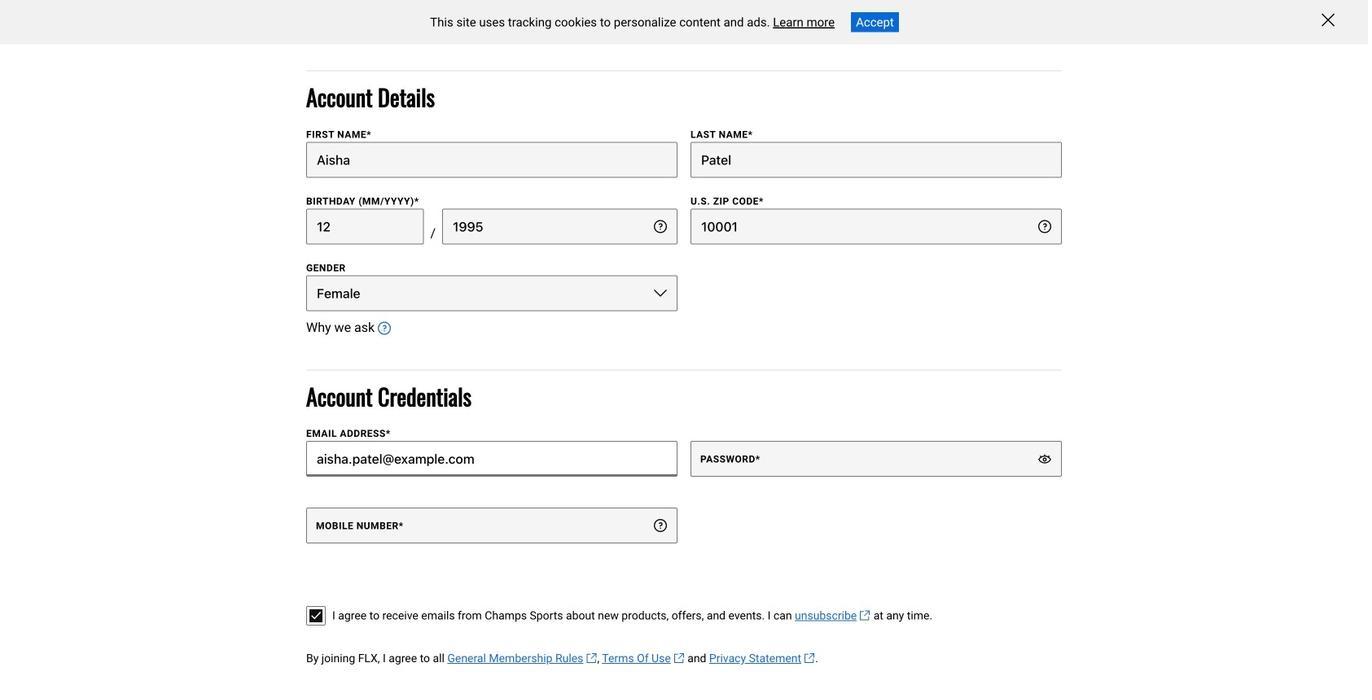 Task type: locate. For each thing, give the bounding box(es) containing it.
0 vertical spatial more information image
[[1038, 220, 1051, 233]]

None telephone field
[[306, 508, 678, 544]]

None text field
[[306, 142, 678, 178], [442, 209, 678, 245], [691, 209, 1062, 245], [306, 142, 678, 178], [442, 209, 678, 245], [691, 209, 1062, 245]]

2 horizontal spatial more information image
[[1038, 220, 1051, 233]]

None text field
[[691, 142, 1062, 178], [306, 209, 424, 245], [691, 142, 1062, 178], [306, 209, 424, 245]]

1 vertical spatial more information image
[[378, 322, 391, 335]]

more information image
[[1038, 220, 1051, 233], [378, 322, 391, 335], [654, 520, 667, 533]]

2 vertical spatial more information image
[[654, 520, 667, 533]]

0 horizontal spatial more information image
[[378, 322, 391, 335]]

required element
[[367, 129, 371, 140], [748, 129, 753, 140], [759, 196, 764, 207], [386, 428, 391, 440], [755, 454, 760, 465], [399, 521, 404, 532]]

None password field
[[691, 442, 1062, 477]]

None email field
[[306, 442, 678, 477]]



Task type: describe. For each thing, give the bounding box(es) containing it.
1 horizontal spatial more information image
[[654, 520, 667, 533]]

cookie banner region
[[0, 0, 1368, 44]]

close image
[[1322, 13, 1335, 26]]

show password image
[[1038, 453, 1051, 466]]

more information image
[[654, 220, 667, 233]]



